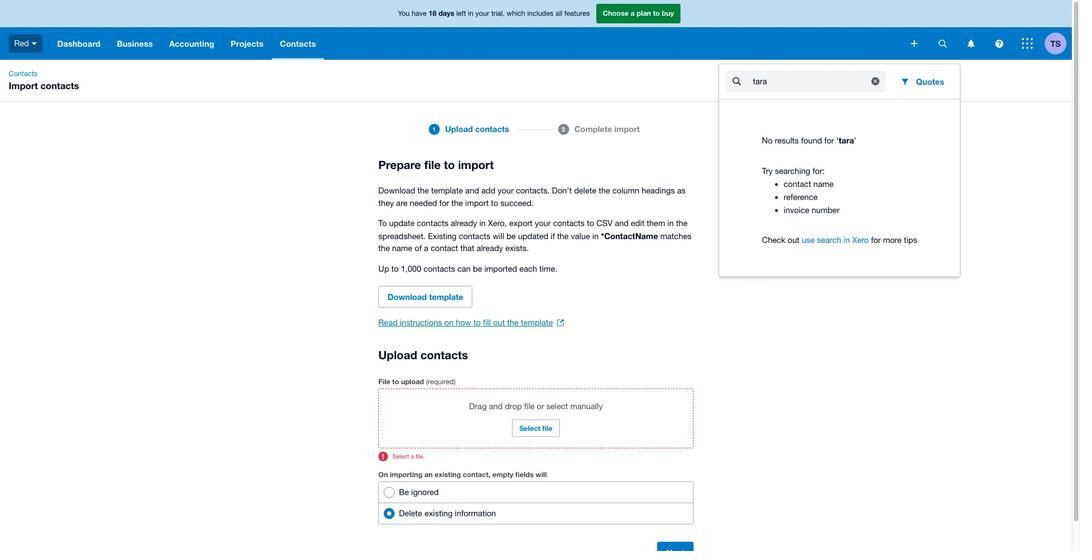 Task type: describe. For each thing, give the bounding box(es) containing it.
on
[[379, 471, 388, 479]]

file to upload (required)
[[379, 378, 456, 386]]

download template
[[388, 292, 464, 302]]

use search in xero link
[[802, 235, 869, 245]]

add
[[482, 186, 496, 195]]

for:
[[813, 166, 825, 175]]

'
[[855, 136, 857, 145]]

to inside banner
[[654, 9, 660, 18]]

prepare file to import
[[379, 158, 494, 172]]

in inside group
[[844, 235, 851, 245]]

features
[[565, 9, 590, 18]]

2
[[562, 125, 566, 132]]

banner containing ts
[[0, 0, 1073, 277]]

the right if
[[558, 231, 569, 241]]

contacts button
[[272, 27, 324, 60]]

tara
[[839, 135, 855, 145]]

18
[[429, 9, 437, 18]]

column
[[613, 186, 640, 195]]

your inside to update contacts already in xero, export your contacts to csv and edit them in the spreadsheet. existing contacts will be updated if the value in
[[535, 219, 551, 228]]

empty
[[493, 471, 514, 479]]

contacts import contacts
[[9, 70, 79, 91]]

your inside you have 18 days left in your trial, which includes all features
[[476, 9, 490, 18]]

download template button
[[379, 286, 473, 308]]

select file button
[[513, 420, 560, 437]]

tab list containing upload contacts
[[221, 119, 852, 157]]

template inside the download the template and add your contacts. don't delete the column headings as they are needed for the import to succeed.
[[432, 186, 463, 195]]

which
[[507, 9, 526, 18]]

upload contacts inside tab list
[[445, 124, 510, 134]]

file left or at the bottom of page
[[524, 402, 535, 411]]

a for file
[[411, 454, 414, 460]]

plan
[[637, 9, 652, 18]]

xero
[[853, 235, 869, 245]]

in right value
[[593, 231, 599, 241]]

projects button
[[223, 27, 272, 60]]

drag
[[469, 402, 487, 411]]

time.
[[540, 264, 558, 273]]

1 horizontal spatial upload
[[445, 124, 473, 134]]

accounting
[[169, 39, 214, 48]]

of
[[415, 244, 422, 253]]

the inside matches the name of a contact that already exists.
[[379, 244, 390, 253]]

no
[[763, 136, 773, 145]]

*contactname
[[601, 231, 659, 241]]

for inside the no results found for ' tara '
[[825, 136, 835, 145]]

export
[[510, 219, 533, 228]]

1 vertical spatial import
[[458, 158, 494, 172]]

quotes
[[917, 77, 945, 86]]

that
[[461, 244, 475, 253]]

0 vertical spatial existing
[[435, 471, 461, 479]]

are
[[396, 198, 408, 208]]

out inside read instructions on how to fill out the template link
[[493, 318, 505, 327]]

update
[[389, 219, 415, 228]]

dashboard
[[57, 39, 101, 48]]

contact,
[[463, 471, 491, 479]]

up to 1,000 contacts can be imported each time.
[[379, 264, 558, 273]]

2 horizontal spatial svg image
[[996, 39, 1004, 48]]

days
[[439, 9, 455, 18]]

to inside the download the template and add your contacts. don't delete the column headings as they are needed for the import to succeed.
[[491, 198, 499, 208]]

file right prepare
[[425, 158, 441, 172]]

template inside download template button
[[429, 292, 464, 302]]

to right prepare
[[444, 158, 455, 172]]

2 horizontal spatial for
[[872, 235, 881, 245]]

you
[[398, 9, 410, 18]]

don't
[[552, 186, 572, 195]]

and inside the download the template and add your contacts. don't delete the column headings as they are needed for the import to succeed.
[[466, 186, 479, 195]]

number
[[812, 205, 840, 215]]

quotes button
[[893, 71, 954, 92]]

search
[[818, 235, 842, 245]]

complete
[[575, 124, 613, 134]]

0 horizontal spatial be
[[473, 264, 482, 273]]

value
[[571, 231, 591, 241]]

an
[[425, 471, 433, 479]]

searching
[[776, 166, 811, 175]]

needed
[[410, 198, 437, 208]]

contacts.
[[516, 186, 550, 195]]

ts button
[[1046, 27, 1073, 60]]

1 vertical spatial upload
[[379, 349, 418, 362]]

contacts inside tab list
[[475, 124, 510, 134]]

business button
[[109, 27, 161, 60]]

drop
[[505, 402, 522, 411]]

in up 'matches'
[[668, 219, 674, 228]]

all
[[556, 9, 563, 18]]

contacts for contacts import contacts
[[9, 70, 37, 78]]

projects
[[231, 39, 264, 48]]

information
[[455, 509, 496, 518]]

edit
[[631, 219, 645, 228]]

manually
[[571, 402, 603, 411]]

2 vertical spatial and
[[489, 402, 503, 411]]

tips
[[905, 235, 918, 245]]

file inside select file button
[[543, 424, 553, 433]]

headings
[[642, 186, 675, 195]]

choose
[[603, 9, 629, 18]]

the right needed
[[452, 198, 463, 208]]

contacts inside the contacts import contacts
[[41, 80, 79, 91]]

you have 18 days left in your trial, which includes all features
[[398, 9, 590, 18]]

will inside to update contacts already in xero, export your contacts to csv and edit them in the spreadsheet. existing contacts will be updated if the value in
[[493, 231, 505, 241]]

check out use search in xero for more tips
[[763, 235, 918, 245]]

prepare
[[379, 158, 421, 172]]

spreadsheet.
[[379, 231, 426, 241]]

xero,
[[488, 219, 507, 228]]

download for download the template and add your contacts. don't delete the column headings as they are needed for the import to succeed.
[[379, 186, 416, 195]]

name inside matches the name of a contact that already exists.
[[392, 244, 413, 253]]

invoice
[[784, 205, 810, 215]]

how
[[456, 318, 472, 327]]

file
[[379, 378, 391, 386]]

the up needed
[[418, 186, 429, 195]]

read
[[379, 318, 398, 327]]

try searching for: contact name reference invoice number
[[763, 166, 840, 215]]

1 vertical spatial upload contacts
[[379, 349, 468, 362]]

them
[[647, 219, 666, 228]]

imported
[[485, 264, 518, 273]]



Task type: locate. For each thing, give the bounding box(es) containing it.
upload contacts right 1
[[445, 124, 510, 134]]

name
[[814, 179, 834, 188], [392, 244, 413, 253]]

0 vertical spatial a
[[631, 9, 635, 18]]

includes
[[528, 9, 554, 18]]

in left the xero
[[844, 235, 851, 245]]

tab list
[[221, 119, 852, 157]]

can
[[458, 264, 471, 273]]

no results found for ' tara '
[[763, 135, 857, 145]]

file
[[425, 158, 441, 172], [524, 402, 535, 411], [543, 424, 553, 433], [416, 454, 424, 460]]

more
[[884, 235, 902, 245]]

your up succeed.
[[498, 186, 514, 195]]

the inside read instructions on how to fill out the template link
[[508, 318, 519, 327]]

2 vertical spatial template
[[521, 318, 553, 327]]

your left trial,
[[476, 9, 490, 18]]

and left 'drop'
[[489, 402, 503, 411]]

to right file
[[392, 378, 399, 386]]

select for select file
[[520, 424, 541, 433]]

0 vertical spatial name
[[814, 179, 834, 188]]

a inside matches the name of a contact that already exists.
[[424, 244, 429, 253]]

to right the up on the top of the page
[[392, 264, 399, 273]]

template up needed
[[432, 186, 463, 195]]

already inside matches the name of a contact that already exists.
[[477, 244, 503, 253]]

out right fill
[[493, 318, 505, 327]]

delete
[[575, 186, 597, 195]]

or
[[537, 402, 545, 411]]

2 vertical spatial your
[[535, 219, 551, 228]]

1 vertical spatial existing
[[425, 509, 453, 518]]

try
[[763, 166, 773, 175]]

2 horizontal spatial your
[[535, 219, 551, 228]]

1
[[433, 125, 436, 132]]

1 vertical spatial contact
[[431, 244, 458, 253]]

for
[[825, 136, 835, 145], [440, 198, 450, 208], [872, 235, 881, 245]]

name down for:
[[814, 179, 834, 188]]

instructions
[[400, 318, 442, 327]]

(required)
[[426, 378, 456, 386]]

0 horizontal spatial a
[[411, 454, 414, 460]]

1 vertical spatial and
[[615, 219, 629, 228]]

upload up file
[[379, 349, 418, 362]]

be inside to update contacts already in xero, export your contacts to csv and edit them in the spreadsheet. existing contacts will be updated if the value in
[[507, 231, 516, 241]]

to left buy
[[654, 9, 660, 18]]

select for select a file
[[393, 454, 410, 460]]

buy
[[662, 9, 675, 18]]

to
[[379, 219, 387, 228]]

1 horizontal spatial svg image
[[968, 39, 975, 48]]

a right of
[[424, 244, 429, 253]]

0 horizontal spatial will
[[493, 231, 505, 241]]

1 horizontal spatial a
[[424, 244, 429, 253]]

on importing an existing contact, empty fields will
[[379, 471, 547, 479]]

0 vertical spatial be
[[507, 231, 516, 241]]

1 vertical spatial your
[[498, 186, 514, 195]]

updated
[[518, 231, 549, 241]]

in left xero,
[[480, 219, 486, 228]]

a
[[631, 9, 635, 18], [424, 244, 429, 253], [411, 454, 414, 460]]

contacts for contacts
[[280, 39, 316, 48]]

svg image
[[939, 39, 947, 48], [996, 39, 1004, 48], [32, 42, 37, 45]]

1 horizontal spatial for
[[825, 136, 835, 145]]

1,000
[[401, 264, 422, 273]]

in
[[468, 9, 474, 18], [480, 219, 486, 228], [668, 219, 674, 228], [593, 231, 599, 241], [844, 235, 851, 245]]

out left use
[[788, 235, 800, 245]]

group containing quotes
[[720, 64, 961, 277]]

import up add
[[458, 158, 494, 172]]

select file
[[520, 424, 553, 433]]

a left plan
[[631, 9, 635, 18]]

0 vertical spatial already
[[451, 219, 477, 228]]

as
[[678, 186, 686, 195]]

contacts right projects dropdown button on the left of the page
[[280, 39, 316, 48]]

upload
[[445, 124, 473, 134], [379, 349, 418, 362]]

a inside banner
[[631, 9, 635, 18]]

1 horizontal spatial contact
[[784, 179, 812, 188]]

1 horizontal spatial be
[[507, 231, 516, 241]]

your up updated
[[535, 219, 551, 228]]

0 vertical spatial upload contacts
[[445, 124, 510, 134]]

download inside download template button
[[388, 292, 427, 302]]

upload contacts up file to upload (required)
[[379, 349, 468, 362]]

delete
[[399, 509, 423, 518]]

up
[[379, 264, 389, 273]]

existing
[[428, 231, 457, 241]]

csv
[[597, 219, 613, 228]]

the up the up on the top of the page
[[379, 244, 390, 253]]

the right fill
[[508, 318, 519, 327]]

0 vertical spatial for
[[825, 136, 835, 145]]

each
[[520, 264, 538, 273]]

delete existing information
[[399, 509, 496, 518]]

template
[[432, 186, 463, 195], [429, 292, 464, 302], [521, 318, 553, 327]]

read instructions on how to fill out the template link
[[379, 317, 564, 330]]

0 horizontal spatial out
[[493, 318, 505, 327]]

download
[[379, 186, 416, 195], [388, 292, 427, 302]]

2 vertical spatial import
[[466, 198, 489, 208]]

matches the name of a contact that already exists.
[[379, 231, 692, 253]]

accounting button
[[161, 27, 223, 60]]

2 horizontal spatial a
[[631, 9, 635, 18]]

file up importing at the bottom left of page
[[416, 454, 424, 460]]

and up *contactname
[[615, 219, 629, 228]]

existing
[[435, 471, 461, 479], [425, 509, 453, 518]]

use
[[802, 235, 815, 245]]

contact up reference
[[784, 179, 812, 188]]

to left fill
[[474, 318, 481, 327]]

0 horizontal spatial for
[[440, 198, 450, 208]]

be ignored
[[399, 488, 439, 497]]

for inside the download the template and add your contacts. don't delete the column headings as they are needed for the import to succeed.
[[440, 198, 450, 208]]

1 vertical spatial will
[[536, 471, 547, 479]]

already inside to update contacts already in xero, export your contacts to csv and edit them in the spreadsheet. existing contacts will be updated if the value in
[[451, 219, 477, 228]]

svg image inside "red" "popup button"
[[32, 42, 37, 45]]

1 vertical spatial name
[[392, 244, 413, 253]]

1 horizontal spatial name
[[814, 179, 834, 188]]

0 horizontal spatial contact
[[431, 244, 458, 253]]

they
[[379, 198, 394, 208]]

name inside try searching for: contact name reference invoice number
[[814, 179, 834, 188]]

existing inside "group"
[[425, 509, 453, 518]]

import down add
[[466, 198, 489, 208]]

select up importing at the bottom left of page
[[393, 454, 410, 460]]

download for download template
[[388, 292, 427, 302]]

to update contacts already in xero, export your contacts to csv and edit them in the spreadsheet. existing contacts will be updated if the value in
[[379, 219, 688, 241]]

1 vertical spatial out
[[493, 318, 505, 327]]

1 horizontal spatial svg image
[[939, 39, 947, 48]]

already up 'existing'
[[451, 219, 477, 228]]

1 horizontal spatial out
[[788, 235, 800, 245]]

select down the 'drag and drop file or select manually'
[[520, 424, 541, 433]]

check
[[763, 235, 786, 245]]

0 vertical spatial contact
[[784, 179, 812, 188]]

for right the xero
[[872, 235, 881, 245]]

be right can
[[473, 264, 482, 273]]

the up 'matches'
[[677, 219, 688, 228]]

red
[[14, 38, 29, 48]]

trial,
[[492, 9, 505, 18]]

contacts up import
[[9, 70, 37, 78]]

file down or at the bottom of page
[[543, 424, 553, 433]]

in right left
[[468, 9, 474, 18]]

fields
[[516, 471, 534, 479]]

tab panel
[[221, 140, 852, 157]]

existing down ignored
[[425, 509, 453, 518]]

download down 1,000
[[388, 292, 427, 302]]

to inside to update contacts already in xero, export your contacts to csv and edit them in the spreadsheet. existing contacts will be updated if the value in
[[587, 219, 595, 228]]

choose a plan to buy
[[603, 9, 675, 18]]

1 horizontal spatial your
[[498, 186, 514, 195]]

0 horizontal spatial select
[[393, 454, 410, 460]]

0 horizontal spatial upload
[[379, 349, 418, 362]]

template right fill
[[521, 318, 553, 327]]

0 vertical spatial download
[[379, 186, 416, 195]]

contact
[[784, 179, 812, 188], [431, 244, 458, 253]]

0 horizontal spatial name
[[392, 244, 413, 253]]

contacts link
[[4, 69, 42, 79]]

matches
[[661, 231, 692, 241]]

the right delete on the right of page
[[599, 186, 611, 195]]

contact inside matches the name of a contact that already exists.
[[431, 244, 458, 253]]

group
[[720, 64, 961, 277]]

Search contacts and transactions search field
[[752, 71, 861, 92]]

will down xero,
[[493, 231, 505, 241]]

importing
[[390, 471, 423, 479]]

0 vertical spatial will
[[493, 231, 505, 241]]

0 horizontal spatial svg image
[[32, 42, 37, 45]]

upload right 1
[[445, 124, 473, 134]]

2 horizontal spatial svg image
[[1023, 38, 1034, 49]]

1 horizontal spatial and
[[489, 402, 503, 411]]

be
[[399, 488, 409, 497]]

download inside the download the template and add your contacts. don't delete the column headings as they are needed for the import to succeed.
[[379, 186, 416, 195]]

a for plan
[[631, 9, 635, 18]]

be up exists.
[[507, 231, 516, 241]]

contacts inside the contacts import contacts
[[9, 70, 37, 78]]

0 vertical spatial your
[[476, 9, 490, 18]]

already right that
[[477, 244, 503, 253]]

banner
[[0, 0, 1073, 277]]

1 vertical spatial download
[[388, 292, 427, 302]]

1 vertical spatial template
[[429, 292, 464, 302]]

found
[[802, 136, 823, 145]]

if
[[551, 231, 555, 241]]

select a file
[[393, 454, 424, 460]]

1 vertical spatial already
[[477, 244, 503, 253]]

left
[[457, 9, 466, 18]]

contact down 'existing'
[[431, 244, 458, 253]]

a up importing at the bottom left of page
[[411, 454, 414, 460]]

2 vertical spatial a
[[411, 454, 414, 460]]

'
[[837, 136, 839, 145]]

select inside button
[[520, 424, 541, 433]]

import right complete on the right
[[615, 124, 640, 134]]

your
[[476, 9, 490, 18], [498, 186, 514, 195], [535, 219, 551, 228]]

0 vertical spatial template
[[432, 186, 463, 195]]

select
[[547, 402, 568, 411]]

drag and drop file or select manually
[[469, 402, 603, 411]]

existing right an
[[435, 471, 461, 479]]

1 vertical spatial contacts
[[9, 70, 37, 78]]

exists.
[[506, 244, 529, 253]]

will right fields
[[536, 471, 547, 479]]

2 horizontal spatial and
[[615, 219, 629, 228]]

1 vertical spatial be
[[473, 264, 482, 273]]

2 vertical spatial for
[[872, 235, 881, 245]]

0 horizontal spatial your
[[476, 9, 490, 18]]

download up are
[[379, 186, 416, 195]]

read instructions on how to fill out the template
[[379, 318, 553, 327]]

for left '
[[825, 136, 835, 145]]

and left add
[[466, 186, 479, 195]]

template up on
[[429, 292, 464, 302]]

0 vertical spatial and
[[466, 186, 479, 195]]

1 vertical spatial a
[[424, 244, 429, 253]]

in inside you have 18 days left in your trial, which includes all features
[[468, 9, 474, 18]]

for right needed
[[440, 198, 450, 208]]

to left "csv"
[[587, 219, 595, 228]]

0 vertical spatial contacts
[[280, 39, 316, 48]]

to down add
[[491, 198, 499, 208]]

0 vertical spatial import
[[615, 124, 640, 134]]

0 vertical spatial select
[[520, 424, 541, 433]]

1 horizontal spatial contacts
[[280, 39, 316, 48]]

and inside to update contacts already in xero, export your contacts to csv and edit them in the spreadsheet. existing contacts will be updated if the value in
[[615, 219, 629, 228]]

your inside the download the template and add your contacts. don't delete the column headings as they are needed for the import to succeed.
[[498, 186, 514, 195]]

import inside the download the template and add your contacts. don't delete the column headings as they are needed for the import to succeed.
[[466, 198, 489, 208]]

ignored
[[412, 488, 439, 497]]

1 horizontal spatial select
[[520, 424, 541, 433]]

name down spreadsheet.
[[392, 244, 413, 253]]

None search field
[[726, 70, 887, 93]]

template inside read instructions on how to fill out the template link
[[521, 318, 553, 327]]

0 vertical spatial out
[[788, 235, 800, 245]]

on importing an existing contact, empty fields will group
[[379, 482, 694, 525]]

0 horizontal spatial svg image
[[912, 40, 918, 47]]

none search field inside group
[[726, 70, 887, 93]]

0 horizontal spatial contacts
[[9, 70, 37, 78]]

upload
[[401, 378, 424, 386]]

contacts inside popup button
[[280, 39, 316, 48]]

business
[[117, 39, 153, 48]]

svg image
[[1023, 38, 1034, 49], [968, 39, 975, 48], [912, 40, 918, 47]]

0 horizontal spatial and
[[466, 186, 479, 195]]

1 horizontal spatial will
[[536, 471, 547, 479]]

complete import
[[575, 124, 640, 134]]

out inside group
[[788, 235, 800, 245]]

contact inside try searching for: contact name reference invoice number
[[784, 179, 812, 188]]

contacts
[[280, 39, 316, 48], [9, 70, 37, 78]]

red button
[[0, 27, 49, 60]]

1 vertical spatial for
[[440, 198, 450, 208]]

0 vertical spatial upload
[[445, 124, 473, 134]]

1 vertical spatial select
[[393, 454, 410, 460]]



Task type: vqa. For each thing, say whether or not it's contained in the screenshot.
3. Allocate line items at left
no



